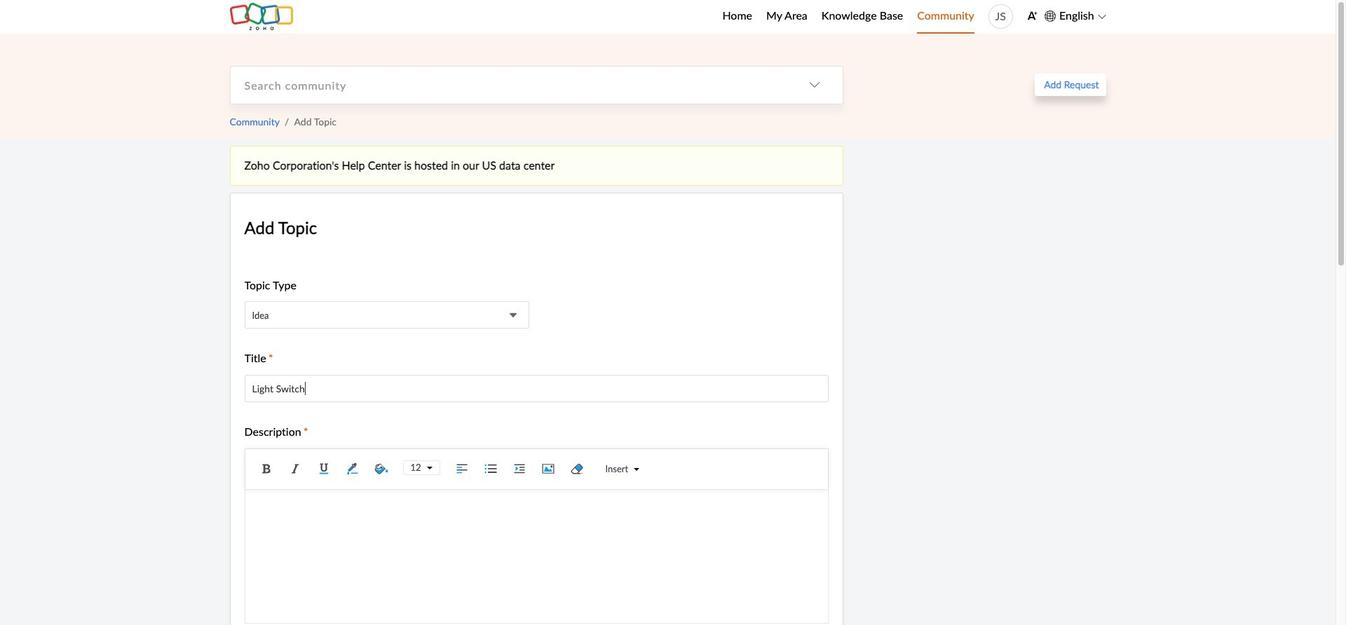 Task type: locate. For each thing, give the bounding box(es) containing it.
choose category element
[[787, 66, 843, 104]]

font size image
[[421, 465, 432, 471]]

user preference image
[[1027, 10, 1038, 21]]

clear formatting image
[[566, 458, 587, 479]]

lists image
[[480, 458, 501, 479]]

indent image
[[509, 458, 530, 479]]

Topic Title... field
[[244, 375, 829, 403]]

choose category image
[[809, 79, 820, 91]]

user preference element
[[1027, 6, 1038, 27]]

choose languages element
[[1045, 7, 1106, 25]]

font color image
[[342, 458, 363, 479]]

background color image
[[371, 458, 392, 479]]

topic type element
[[244, 302, 530, 330]]

align image
[[451, 458, 472, 479]]



Task type: describe. For each thing, give the bounding box(es) containing it.
italic (ctrl+i) image
[[284, 458, 305, 479]]

bold (ctrl+b) image
[[256, 458, 277, 479]]

underline (ctrl+u) image
[[313, 458, 334, 479]]

Search community  field
[[230, 66, 787, 104]]

insert options image
[[629, 467, 640, 472]]

insert image image
[[538, 458, 559, 479]]



Task type: vqa. For each thing, say whether or not it's contained in the screenshot.
Italic (Ctrl+I) icon
yes



